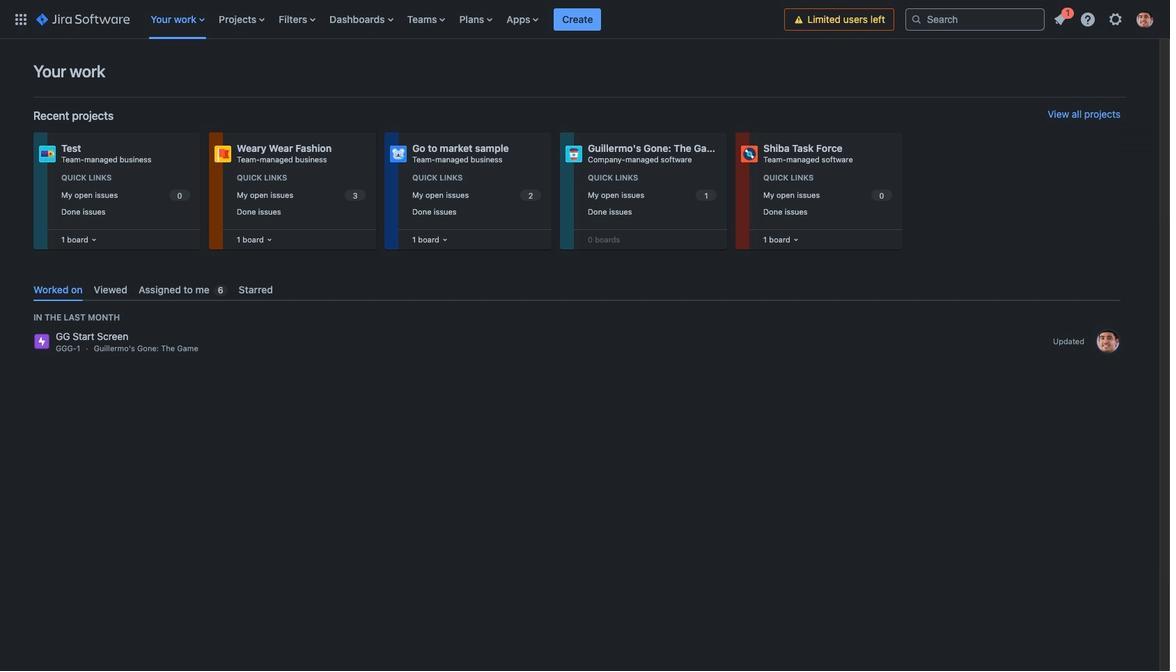 Task type: vqa. For each thing, say whether or not it's contained in the screenshot.
e.g. http://www.atlassian.com url field
no



Task type: describe. For each thing, give the bounding box(es) containing it.
settings image
[[1108, 11, 1125, 28]]

notifications image
[[1052, 11, 1069, 28]]

1 board image from the left
[[88, 234, 99, 245]]

Search field
[[906, 8, 1045, 30]]

help image
[[1080, 11, 1097, 28]]

list item inside list
[[1048, 5, 1075, 30]]

2 board image from the left
[[791, 234, 802, 245]]



Task type: locate. For each thing, give the bounding box(es) containing it.
1 horizontal spatial list
[[1048, 5, 1162, 32]]

1 horizontal spatial board image
[[264, 234, 275, 245]]

1 board image from the left
[[440, 234, 451, 245]]

0 horizontal spatial board image
[[440, 234, 451, 245]]

1 horizontal spatial board image
[[791, 234, 802, 245]]

1 horizontal spatial list item
[[1048, 5, 1075, 30]]

search image
[[912, 14, 923, 25]]

2 board image from the left
[[264, 234, 275, 245]]

your profile and settings image
[[1137, 11, 1154, 28]]

None search field
[[906, 8, 1045, 30]]

jira software image
[[36, 11, 130, 28], [36, 11, 130, 28]]

appswitcher icon image
[[13, 11, 29, 28]]

list item
[[554, 0, 602, 39], [1048, 5, 1075, 30]]

list
[[144, 0, 785, 39], [1048, 5, 1162, 32]]

board image
[[88, 234, 99, 245], [264, 234, 275, 245]]

0 horizontal spatial board image
[[88, 234, 99, 245]]

banner
[[0, 0, 1171, 39]]

0 horizontal spatial list
[[144, 0, 785, 39]]

board image
[[440, 234, 451, 245], [791, 234, 802, 245]]

primary element
[[8, 0, 785, 39]]

tab list
[[28, 278, 1127, 301]]

0 horizontal spatial list item
[[554, 0, 602, 39]]



